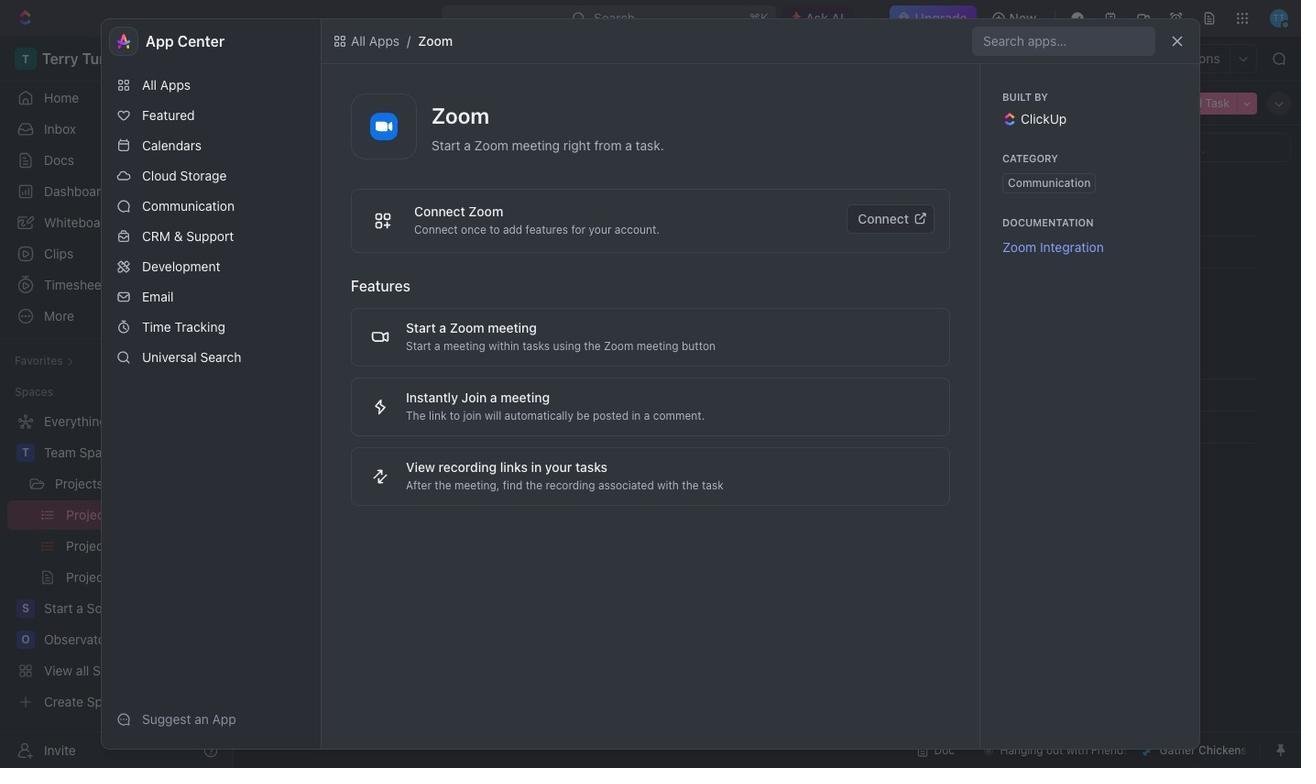 Task type: locate. For each thing, give the bounding box(es) containing it.
wituz image
[[333, 34, 347, 49]]

dialog
[[101, 18, 1201, 750]]

Search apps… field
[[984, 30, 1149, 52]]

tree inside the sidebar navigation
[[7, 407, 215, 717]]

drumstick bite image
[[1144, 745, 1155, 756]]

team space, , element
[[17, 444, 35, 462]]

sidebar navigation
[[0, 37, 234, 768]]

tree
[[7, 407, 215, 717]]



Task type: describe. For each thing, give the bounding box(es) containing it.
Search tasks... text field
[[1108, 134, 1291, 161]]



Task type: vqa. For each thing, say whether or not it's contained in the screenshot.
Terry Turtle's Workspace, , ELEMENT
no



